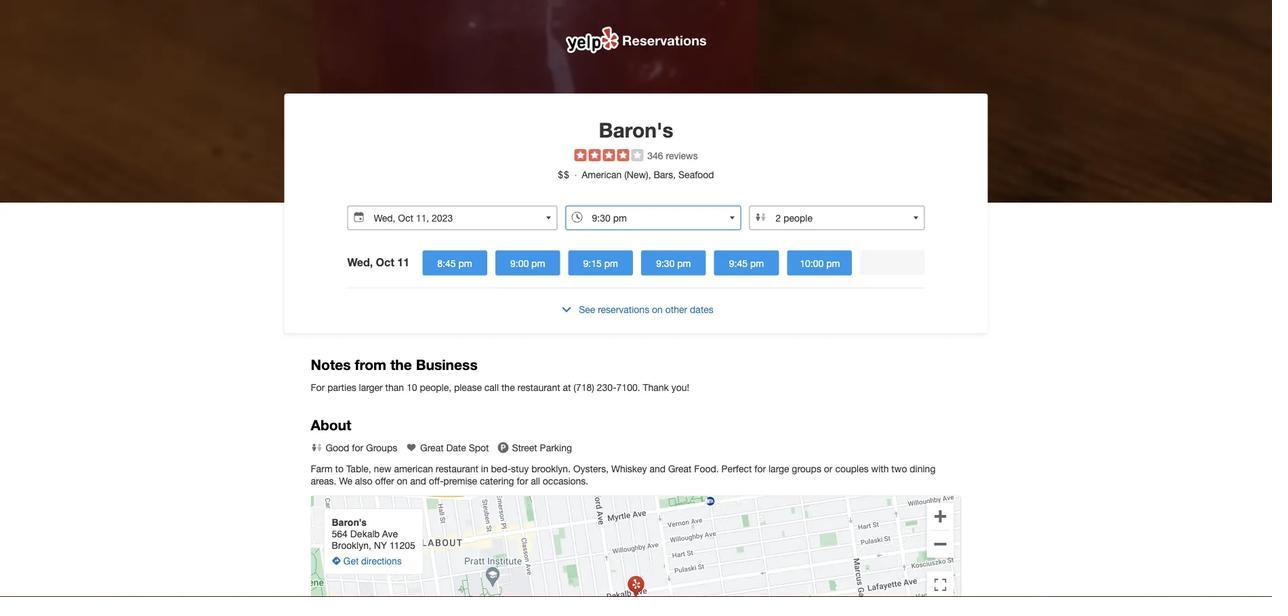 Task type: describe. For each thing, give the bounding box(es) containing it.
farm to table, new american restaurant in bed-stuy brooklyn. oysters, whiskey and great food. perfect for large groups or couples with two dining areas. we also offer on and off-premise catering for all occasions.
[[311, 463, 936, 487]]

pm for 9:45 pm
[[750, 258, 764, 269]]

whiskey
[[611, 463, 647, 474]]

offer
[[375, 475, 394, 487]]

0 vertical spatial for
[[352, 442, 363, 453]]

9:15 pm
[[583, 258, 618, 269]]

than
[[385, 382, 404, 393]]

9:30
[[656, 258, 675, 269]]

get directions
[[343, 555, 402, 566]]

about
[[311, 416, 351, 433]]

large
[[769, 463, 789, 474]]

catering
[[480, 475, 514, 487]]

(new),
[[624, 169, 651, 180]]

bars,
[[654, 169, 676, 180]]

all
[[531, 475, 540, 487]]

ave
[[382, 528, 398, 539]]

346 reviews
[[648, 150, 698, 161]]

get
[[343, 555, 359, 566]]

call
[[485, 382, 499, 393]]

baron's for baron's
[[599, 117, 674, 142]]

10:00
[[800, 258, 824, 269]]

great inside farm to table, new american restaurant in bed-stuy brooklyn. oysters, whiskey and great food. perfect for large groups or couples with two dining areas. we also offer on and off-premise catering for all occasions.
[[668, 463, 692, 474]]

0 horizontal spatial great
[[420, 442, 444, 453]]

9:45 pm
[[729, 258, 764, 269]]

baron's 564 dekalb ave brooklyn, ny 11205
[[332, 517, 415, 551]]

groups
[[366, 442, 397, 453]]

11
[[397, 256, 409, 269]]

see reservations on other dates link
[[347, 297, 925, 325]]

9:30 pm button
[[641, 250, 706, 276]]

dining
[[910, 463, 936, 474]]

pm for 10:00 pm
[[826, 258, 840, 269]]

see reservations on other dates
[[579, 304, 714, 315]]

brooklyn,
[[332, 540, 371, 551]]

0 horizontal spatial and
[[410, 475, 426, 487]]

pm for 9:00 pm
[[532, 258, 545, 269]]

1 vertical spatial for
[[755, 463, 766, 474]]

off-
[[429, 475, 444, 487]]

bed-
[[491, 463, 511, 474]]

9:00 pm button
[[495, 250, 560, 276]]

notes from the business
[[311, 356, 478, 373]]

please
[[454, 382, 482, 393]]

pm for 9:15 pm
[[604, 258, 618, 269]]

reviews
[[666, 150, 698, 161]]

good for groups
[[326, 442, 397, 453]]

american
[[394, 463, 433, 474]]

two
[[892, 463, 907, 474]]

oct
[[376, 256, 394, 269]]

or
[[824, 463, 833, 474]]

groups
[[792, 463, 822, 474]]

premise
[[444, 475, 477, 487]]

restaurant inside farm to table, new american restaurant in bed-stuy brooklyn. oysters, whiskey and great food. perfect for large groups or couples with two dining areas. we also offer on and off-premise catering for all occasions.
[[436, 463, 479, 474]]

areas.
[[311, 475, 336, 487]]

american
[[582, 169, 622, 180]]

thank
[[643, 382, 669, 393]]

2 vertical spatial for
[[517, 475, 528, 487]]

(718)
[[574, 382, 594, 393]]

oysters,
[[573, 463, 609, 474]]

pm for 9:30 pm
[[677, 258, 691, 269]]

10:00 pm
[[800, 258, 840, 269]]

pm for 8:45 pm
[[459, 258, 472, 269]]

9:15
[[583, 258, 602, 269]]

346
[[648, 150, 663, 161]]

parties
[[328, 382, 356, 393]]

dates
[[690, 304, 714, 315]]

0 vertical spatial restaurant
[[518, 382, 560, 393]]

9:15 pm button
[[568, 250, 633, 276]]

10:00 pm button
[[787, 250, 852, 276]]

occasions.
[[543, 475, 589, 487]]

great date spot
[[420, 442, 489, 453]]

9:00 pm
[[510, 258, 545, 269]]

1 horizontal spatial and
[[650, 463, 666, 474]]

11205
[[390, 540, 415, 551]]

wed,
[[347, 256, 373, 269]]



Task type: vqa. For each thing, say whether or not it's contained in the screenshot.
Baron's to the bottom
yes



Task type: locate. For each thing, give the bounding box(es) containing it.
1 pm from the left
[[459, 258, 472, 269]]

parking
[[540, 442, 572, 453]]

0 horizontal spatial for
[[352, 442, 363, 453]]

for
[[311, 382, 325, 393]]

the right "call"
[[502, 382, 515, 393]]

564
[[332, 528, 348, 539]]

0 horizontal spatial baron's
[[332, 517, 367, 528]]

2 pm from the left
[[532, 258, 545, 269]]

pm right the "9:15"
[[604, 258, 618, 269]]

pm
[[459, 258, 472, 269], [532, 258, 545, 269], [604, 258, 618, 269], [677, 258, 691, 269], [750, 258, 764, 269], [826, 258, 840, 269]]

reservations
[[622, 32, 707, 48]]

1 horizontal spatial great
[[668, 463, 692, 474]]

1 vertical spatial restaurant
[[436, 463, 479, 474]]

street
[[512, 442, 537, 453]]

1 horizontal spatial restaurant
[[518, 382, 560, 393]]

9:00
[[510, 258, 529, 269]]

8:45 pm button
[[423, 250, 487, 276]]

0 vertical spatial on
[[652, 304, 663, 315]]

street parking
[[512, 442, 572, 453]]

1 horizontal spatial baron's
[[599, 117, 674, 142]]

stuy
[[511, 463, 529, 474]]

business
[[416, 356, 478, 373]]

restaurant up premise
[[436, 463, 479, 474]]

for left the large
[[755, 463, 766, 474]]

farm
[[311, 463, 333, 474]]

0 horizontal spatial on
[[397, 475, 408, 487]]

restaurant
[[518, 382, 560, 393], [436, 463, 479, 474]]

pm right 9:45
[[750, 258, 764, 269]]

1 vertical spatial baron's
[[332, 517, 367, 528]]

other
[[666, 304, 688, 315]]

dekalb
[[350, 528, 380, 539]]

great
[[420, 442, 444, 453], [668, 463, 692, 474]]

notes
[[311, 356, 351, 373]]

baron's for baron's 564 dekalb ave brooklyn, ny 11205
[[332, 517, 367, 528]]

on down 'american'
[[397, 475, 408, 487]]

see
[[579, 304, 595, 315]]

4 pm from the left
[[677, 258, 691, 269]]

9:30 pm
[[656, 258, 691, 269]]

0 vertical spatial great
[[420, 442, 444, 453]]

Select a date text field
[[347, 206, 558, 230]]

baron's inside baron's 564 dekalb ave brooklyn, ny 11205
[[332, 517, 367, 528]]

and
[[650, 463, 666, 474], [410, 475, 426, 487]]

on inside farm to table, new american restaurant in bed-stuy brooklyn. oysters, whiskey and great food. perfect for large groups or couples with two dining areas. we also offer on and off-premise catering for all occasions.
[[397, 475, 408, 487]]

couples
[[835, 463, 869, 474]]

5 pm from the left
[[750, 258, 764, 269]]

directions
[[361, 555, 402, 566]]

pm right '9:30'
[[677, 258, 691, 269]]

food.
[[694, 463, 719, 474]]

7100.
[[617, 382, 640, 393]]

9:45 pm button
[[714, 250, 779, 276]]

1 vertical spatial the
[[502, 382, 515, 393]]

$$
[[558, 169, 570, 180]]

spot
[[469, 442, 489, 453]]

9:45
[[729, 258, 748, 269]]

larger
[[359, 382, 383, 393]]

we
[[339, 475, 352, 487]]

on left the other
[[652, 304, 663, 315]]

3 pm from the left
[[604, 258, 618, 269]]

0 vertical spatial baron's
[[599, 117, 674, 142]]

baron's up 564
[[332, 517, 367, 528]]

icon image
[[628, 576, 661, 597], [628, 576, 644, 597]]

brooklyn.
[[532, 463, 571, 474]]

seafood
[[679, 169, 714, 180]]

0 vertical spatial the
[[390, 356, 412, 373]]

8:45 pm
[[438, 258, 472, 269]]

1 vertical spatial on
[[397, 475, 408, 487]]

get directions link
[[332, 555, 402, 566]]

to
[[335, 463, 344, 474]]

table,
[[346, 463, 371, 474]]

also
[[355, 475, 373, 487]]

1 vertical spatial and
[[410, 475, 426, 487]]

pm right 10:00
[[826, 258, 840, 269]]

wed, oct 11
[[347, 256, 409, 269]]

0 horizontal spatial restaurant
[[436, 463, 479, 474]]

great left food.
[[668, 463, 692, 474]]

people,
[[420, 382, 452, 393]]

and down 'american'
[[410, 475, 426, 487]]

for down stuy
[[517, 475, 528, 487]]

date
[[446, 442, 466, 453]]

good
[[326, 442, 349, 453]]

pm right 8:45
[[459, 258, 472, 269]]

8:45
[[438, 258, 456, 269]]

new
[[374, 463, 392, 474]]

and right the whiskey
[[650, 463, 666, 474]]

at
[[563, 382, 571, 393]]

great left date
[[420, 442, 444, 453]]

the up than
[[390, 356, 412, 373]]

from
[[355, 356, 386, 373]]

230-
[[597, 382, 617, 393]]

the
[[390, 356, 412, 373], [502, 382, 515, 393]]

perfect
[[722, 463, 752, 474]]

1 horizontal spatial for
[[517, 475, 528, 487]]

ny
[[374, 540, 387, 551]]

for right "good" in the bottom left of the page
[[352, 442, 363, 453]]

0 vertical spatial and
[[650, 463, 666, 474]]

1 horizontal spatial on
[[652, 304, 663, 315]]

you!
[[672, 382, 690, 393]]

reservations
[[598, 304, 650, 315]]

baron's up 346
[[599, 117, 674, 142]]

4.0 star rating image
[[574, 149, 644, 161]]

pm inside button
[[459, 258, 472, 269]]

pm right 9:00
[[532, 258, 545, 269]]

10
[[407, 382, 417, 393]]

1 vertical spatial great
[[668, 463, 692, 474]]

for parties larger than 10 people, please call the restaurant at (718) 230-7100. thank you!
[[311, 382, 690, 393]]

restaurant left at
[[518, 382, 560, 393]]

american (new), bars, seafood
[[582, 169, 714, 180]]

2 horizontal spatial for
[[755, 463, 766, 474]]

map region
[[194, 463, 1061, 597]]

1 horizontal spatial the
[[502, 382, 515, 393]]

in
[[481, 463, 489, 474]]

6 pm from the left
[[826, 258, 840, 269]]

0 horizontal spatial the
[[390, 356, 412, 373]]



